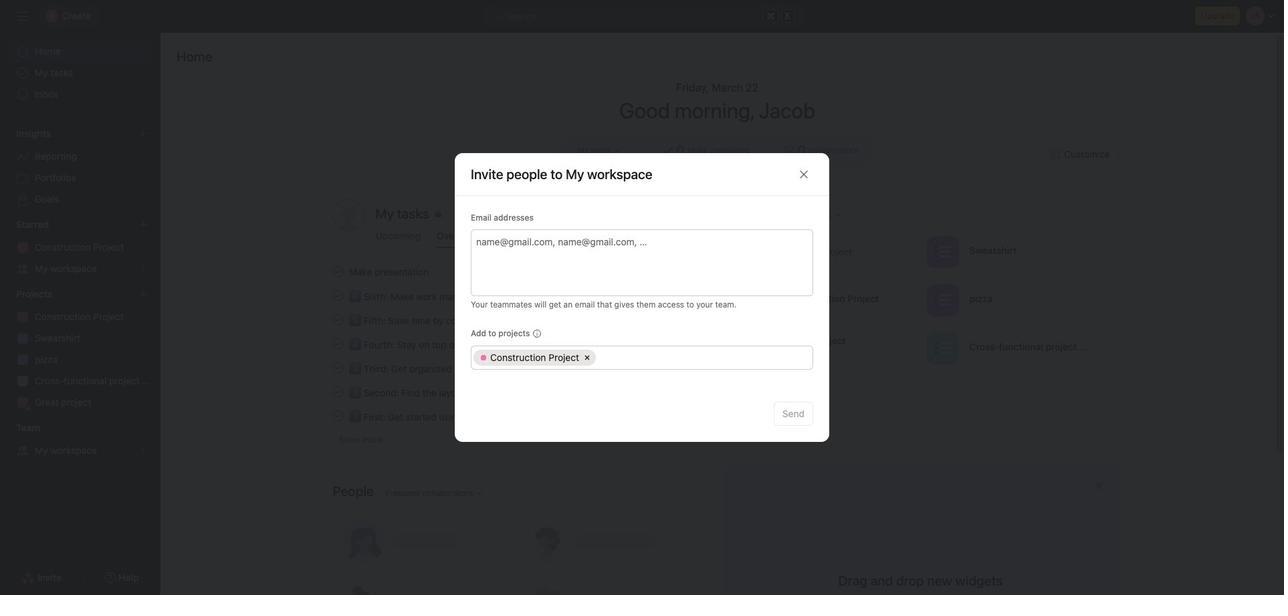 Task type: vqa. For each thing, say whether or not it's contained in the screenshot.
list box at the top of the page
no



Task type: describe. For each thing, give the bounding box(es) containing it.
2 mark complete checkbox from the top
[[330, 288, 346, 304]]

1 mark complete checkbox from the top
[[330, 264, 346, 280]]

name@gmail.com, name@gmail.com, … text field
[[476, 234, 806, 250]]

4 mark complete image from the top
[[330, 384, 346, 400]]

4 mark complete checkbox from the top
[[330, 384, 346, 400]]

1 mark complete image from the top
[[330, 264, 346, 280]]

1 list image from the top
[[935, 292, 951, 308]]

1 mark complete checkbox from the top
[[330, 312, 346, 328]]

insights element
[[0, 122, 161, 213]]

more information image for name@gmail.com, name@gmail.com, … text field
[[533, 330, 541, 338]]

teams element
[[0, 416, 161, 464]]

projects element
[[0, 282, 161, 416]]

list image
[[935, 244, 951, 260]]

name@gmail.com, name@gmail.com, … text field
[[476, 234, 806, 250]]

board image
[[753, 292, 769, 308]]

3 mark complete image from the top
[[330, 336, 346, 352]]

global element
[[0, 33, 161, 113]]

close this dialog image
[[799, 169, 810, 180]]



Task type: locate. For each thing, give the bounding box(es) containing it.
mark complete image
[[330, 264, 346, 280], [330, 360, 346, 376], [330, 408, 346, 424]]

1 vertical spatial mark complete checkbox
[[330, 336, 346, 352]]

2 vertical spatial mark complete checkbox
[[330, 408, 346, 424]]

list image
[[935, 292, 951, 308], [935, 340, 951, 356]]

row for name@gmail.com, name@gmail.com, … text box on the top more information image
[[472, 347, 813, 369]]

2 list image from the top
[[935, 340, 951, 356]]

more information image for name@gmail.com, name@gmail.com, … text box on the top
[[533, 330, 541, 338]]

board image
[[753, 340, 769, 356]]

add profile photo image
[[333, 199, 365, 232]]

Mark complete checkbox
[[330, 264, 346, 280], [330, 288, 346, 304], [330, 360, 346, 376], [330, 384, 346, 400]]

3 mark complete image from the top
[[330, 408, 346, 424]]

2 vertical spatial mark complete image
[[330, 408, 346, 424]]

0 vertical spatial mark complete image
[[330, 264, 346, 280]]

mark complete image
[[330, 288, 346, 304], [330, 312, 346, 328], [330, 336, 346, 352], [330, 384, 346, 400]]

row for more information image corresponding to name@gmail.com, name@gmail.com, … text field
[[472, 347, 813, 369]]

hide sidebar image
[[17, 11, 28, 21]]

2 mark complete image from the top
[[330, 360, 346, 376]]

dialog
[[455, 153, 830, 442], [455, 153, 830, 442]]

2 mark complete checkbox from the top
[[330, 336, 346, 352]]

list item
[[740, 232, 921, 272], [317, 284, 712, 308], [317, 308, 712, 332], [317, 332, 712, 356], [317, 356, 712, 380]]

2 mark complete image from the top
[[330, 312, 346, 328]]

3 mark complete checkbox from the top
[[330, 360, 346, 376]]

0 vertical spatial list image
[[935, 292, 951, 308]]

3 mark complete checkbox from the top
[[330, 408, 346, 424]]

starred element
[[0, 213, 161, 282]]

cell
[[474, 350, 596, 366], [474, 350, 596, 366], [598, 350, 809, 366], [598, 350, 809, 366]]

close this dialog image
[[799, 169, 810, 180]]

Mark complete checkbox
[[330, 312, 346, 328], [330, 336, 346, 352], [330, 408, 346, 424]]

more information image
[[533, 330, 541, 338], [533, 330, 541, 338]]

1 vertical spatial mark complete image
[[330, 360, 346, 376]]

dismiss image
[[1094, 481, 1105, 492]]

0 vertical spatial mark complete checkbox
[[330, 312, 346, 328]]

row
[[472, 347, 813, 369], [472, 347, 813, 369]]

1 mark complete image from the top
[[330, 288, 346, 304]]

1 vertical spatial list image
[[935, 340, 951, 356]]



